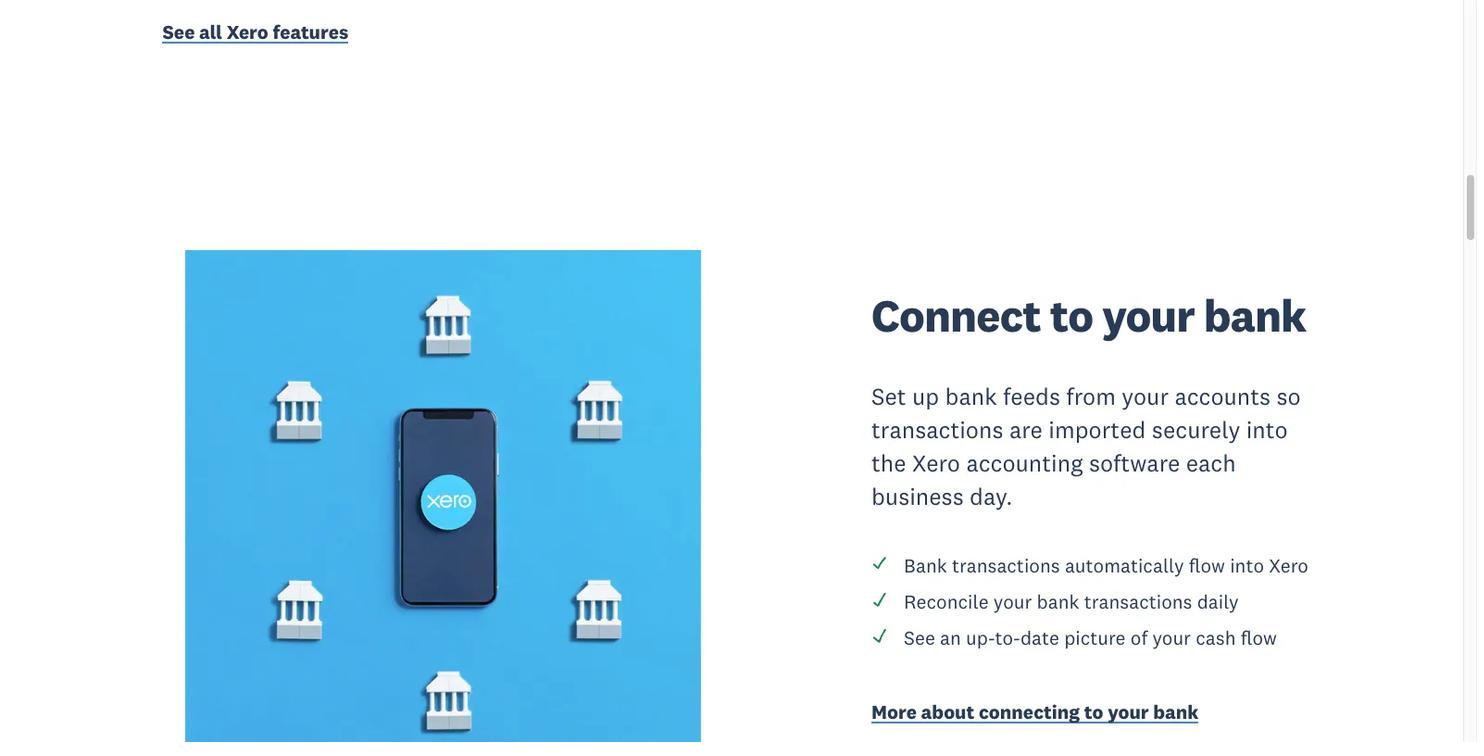 Task type: locate. For each thing, give the bounding box(es) containing it.
bank transactions automatically flow into xero
[[904, 553, 1309, 578]]

see inside 'link'
[[163, 20, 195, 45]]

xero
[[227, 20, 268, 45], [913, 448, 961, 478], [1270, 553, 1309, 578]]

reconcile
[[904, 589, 989, 614]]

1 vertical spatial included image
[[872, 591, 889, 608]]

transactions up of
[[1085, 589, 1193, 614]]

see left all
[[163, 20, 195, 45]]

included image left bank
[[872, 555, 889, 572]]

included image
[[872, 628, 889, 644]]

2 vertical spatial transactions
[[1085, 589, 1193, 614]]

bank
[[904, 553, 948, 578]]

from
[[1067, 382, 1116, 411]]

securely
[[1152, 415, 1241, 445]]

bank up accounts
[[1204, 287, 1307, 344]]

1 vertical spatial flow
[[1241, 625, 1278, 650]]

flow right cash
[[1241, 625, 1278, 650]]

your inside set up bank feeds from your accounts so transactions are imported securely into the xero accounting software each business day.
[[1122, 382, 1169, 411]]

0 vertical spatial see
[[163, 20, 195, 45]]

bank
[[1204, 287, 1307, 344], [946, 382, 997, 411], [1037, 589, 1080, 614], [1154, 700, 1199, 725]]

transactions
[[872, 415, 1004, 445], [952, 553, 1061, 578], [1085, 589, 1193, 614]]

transactions down up
[[872, 415, 1004, 445]]

see left "an"
[[904, 625, 936, 650]]

are
[[1010, 415, 1043, 445]]

into inside set up bank feeds from your accounts so transactions are imported securely into the xero accounting software each business day.
[[1247, 415, 1289, 445]]

included image for bank transactions automatically flow into xero
[[872, 555, 889, 572]]

bank up date
[[1037, 589, 1080, 614]]

flow up daily
[[1189, 553, 1226, 578]]

your
[[1103, 287, 1195, 344], [1122, 382, 1169, 411], [994, 589, 1032, 614], [1153, 625, 1192, 650], [1108, 700, 1149, 725]]

0 horizontal spatial xero
[[227, 20, 268, 45]]

daily
[[1198, 589, 1239, 614]]

the
[[872, 448, 907, 478]]

set up bank feeds from your accounts so transactions are imported securely into the xero accounting software each business day.
[[872, 382, 1302, 511]]

0 vertical spatial into
[[1247, 415, 1289, 445]]

more
[[872, 700, 917, 725]]

software
[[1089, 448, 1181, 478]]

0 vertical spatial transactions
[[872, 415, 1004, 445]]

to up from
[[1050, 287, 1093, 344]]

into up daily
[[1231, 553, 1265, 578]]

more about connecting to your bank link
[[872, 700, 1315, 729]]

into
[[1247, 415, 1289, 445], [1231, 553, 1265, 578]]

1 horizontal spatial xero
[[913, 448, 961, 478]]

0 horizontal spatial see
[[163, 20, 195, 45]]

automatically
[[1065, 553, 1185, 578]]

more about connecting to your bank
[[872, 700, 1199, 725]]

each
[[1187, 448, 1237, 478]]

feeds
[[1003, 382, 1061, 411]]

included image up included icon
[[872, 591, 889, 608]]

2 horizontal spatial xero
[[1270, 553, 1309, 578]]

xero inside 'link'
[[227, 20, 268, 45]]

see
[[163, 20, 195, 45], [904, 625, 936, 650]]

transactions up reconcile
[[952, 553, 1061, 578]]

imported
[[1049, 415, 1147, 445]]

to-
[[996, 625, 1021, 650]]

into down so
[[1247, 415, 1289, 445]]

about
[[922, 700, 975, 725]]

connect to your bank
[[872, 287, 1307, 344]]

0 vertical spatial included image
[[872, 555, 889, 572]]

transactions inside set up bank feeds from your accounts so transactions are imported securely into the xero accounting software each business day.
[[872, 415, 1004, 445]]

bank right up
[[946, 382, 997, 411]]

0 vertical spatial xero
[[227, 20, 268, 45]]

2 included image from the top
[[872, 591, 889, 608]]

to
[[1050, 287, 1093, 344], [1085, 700, 1104, 725]]

0 vertical spatial flow
[[1189, 553, 1226, 578]]

1 vertical spatial xero
[[913, 448, 961, 478]]

to right connecting at the bottom of page
[[1085, 700, 1104, 725]]

of
[[1131, 625, 1148, 650]]

1 vertical spatial see
[[904, 625, 936, 650]]

flow
[[1189, 553, 1226, 578], [1241, 625, 1278, 650]]

included image
[[872, 555, 889, 572], [872, 591, 889, 608]]

2 vertical spatial xero
[[1270, 553, 1309, 578]]

1 horizontal spatial see
[[904, 625, 936, 650]]

1 included image from the top
[[872, 555, 889, 572]]

1 vertical spatial into
[[1231, 553, 1265, 578]]

an
[[941, 625, 962, 650]]



Task type: vqa. For each thing, say whether or not it's contained in the screenshot.
A Xero user decorating a cake with blue icing. Social proof badges surrounding the circular image.
no



Task type: describe. For each thing, give the bounding box(es) containing it.
0 vertical spatial to
[[1050, 287, 1093, 344]]

0 horizontal spatial flow
[[1189, 553, 1226, 578]]

xero inside set up bank feeds from your accounts so transactions are imported securely into the xero accounting software each business day.
[[913, 448, 961, 478]]

connecting
[[979, 700, 1080, 725]]

1 vertical spatial to
[[1085, 700, 1104, 725]]

business
[[872, 482, 964, 511]]

day.
[[970, 482, 1013, 511]]

1 vertical spatial transactions
[[952, 553, 1061, 578]]

up-
[[966, 625, 996, 650]]

accounting
[[967, 448, 1084, 478]]

see all xero features link
[[163, 20, 724, 49]]

features
[[273, 20, 349, 45]]

reconcile your bank transactions daily
[[904, 589, 1239, 614]]

see an up-to-date picture of your cash flow
[[904, 625, 1278, 650]]

included image for reconcile your bank transactions daily
[[872, 591, 889, 608]]

bank inside set up bank feeds from your accounts so transactions are imported securely into the xero accounting software each business day.
[[946, 382, 997, 411]]

set
[[872, 382, 907, 411]]

1 horizontal spatial flow
[[1241, 625, 1278, 650]]

see for see an up-to-date picture of your cash flow
[[904, 625, 936, 650]]

so
[[1277, 382, 1302, 411]]

picture
[[1065, 625, 1126, 650]]

a mobile phone with six banking icons surrounding it. image
[[163, 227, 724, 742]]

cash
[[1196, 625, 1236, 650]]

see for see all xero features
[[163, 20, 195, 45]]

date
[[1021, 625, 1060, 650]]

accounts
[[1175, 382, 1271, 411]]

all
[[199, 20, 222, 45]]

bank down cash
[[1154, 700, 1199, 725]]

up
[[913, 382, 940, 411]]

connect
[[872, 287, 1041, 344]]

see all xero features
[[163, 20, 349, 45]]



